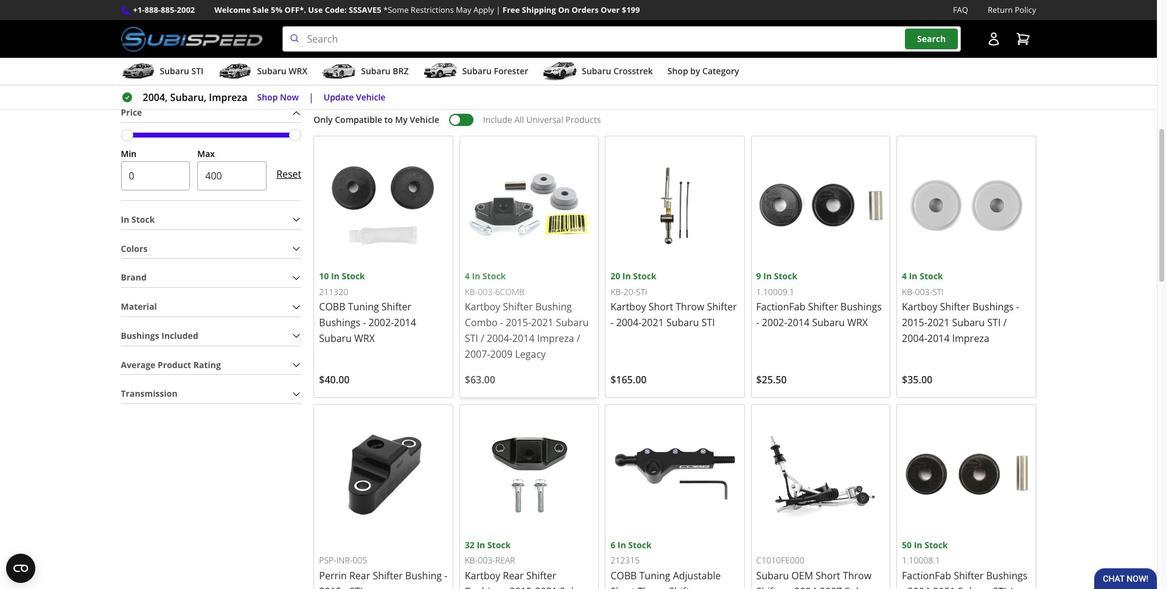 Task type: describe. For each thing, give the bounding box(es) containing it.
faq
[[953, 4, 969, 15]]

10
[[319, 271, 329, 282]]

rating
[[193, 359, 221, 371]]

forester
[[494, 65, 528, 77]]

short throw shifters link
[[535, 0, 622, 12]]

in for factionfab shifter bushings - 2004-2021 subaru sti 
[[914, 539, 923, 551]]

sti inside dropdown button
[[191, 65, 204, 77]]

subaru oem short throw shifter - 2004-2007 subaru sti image
[[757, 410, 885, 539]]

2021 for kartboy short throw shifter - 2004-2021 subaru sti
[[642, 316, 664, 330]]

6 in stock 212315 cobb tuning adjustable short throw shifter 
[[611, 539, 728, 589]]

bushings included
[[121, 330, 198, 341]]

price button
[[121, 104, 302, 122]]

wrx inside 10 in stock 211320 cobb tuning shifter bushings - 2002-2014 subaru wrx
[[354, 332, 375, 345]]

only compatible to my vehicle
[[314, 114, 439, 126]]

bushings inside 9 in stock 1.10009.1 factionfab shifter bushings - 2002-2014 subaru wrx
[[841, 300, 882, 314]]

perrin rear shifter bushing - 2015+ sti image
[[319, 410, 448, 539]]

+1-
[[133, 4, 145, 15]]

+1-888-885-2002 link
[[133, 4, 195, 17]]

cobb for cobb tuning adjustable short throw shifter 
[[611, 569, 637, 583]]

vehicle inside button
[[356, 91, 386, 103]]

material
[[121, 301, 157, 312]]

sti inside 50 in stock 1.10008.1 factionfab shifter bushings - 2004-2021 subaru sti
[[993, 585, 1007, 589]]

c1010fe000 subaru oem short throw shifter - 2004-2007 subar
[[757, 555, 878, 589]]

psp-inr-005 perrin rear shifter bushing - 2015+ sti
[[319, 555, 448, 589]]

shifter inside 10 in stock 211320 cobb tuning shifter bushings - 2002-2014 subaru wrx
[[382, 300, 412, 314]]

- inside 9 in stock 1.10009.1 factionfab shifter bushings - 2002-2014 subaru wrx
[[757, 316, 760, 330]]

wrx inside 9 in stock 1.10009.1 factionfab shifter bushings - 2002-2014 subaru wrx
[[848, 316, 868, 330]]

subaru inside 9 in stock 1.10009.1 factionfab shifter bushings - 2002-2014 subaru wrx
[[812, 316, 845, 330]]

in for kartboy short throw shifter - 2004-2021 subaru sti
[[623, 271, 631, 282]]

all
[[515, 114, 524, 126]]

shifter bushings
[[391, 1, 461, 12]]

colors
[[121, 243, 148, 254]]

oem
[[792, 569, 813, 583]]

subaru wrx
[[257, 65, 308, 77]]

in for kartboy shifter bushings - 2015-2021 subaru sti / 2004-2014 impreza
[[909, 271, 918, 282]]

a subaru forester thumbnail image image
[[423, 62, 458, 80]]

kartboy short throw shifter - 2004-2021 subaru sti image
[[611, 141, 739, 270]]

subaru inside 10 in stock 211320 cobb tuning shifter bushings - 2002-2014 subaru wrx
[[319, 332, 352, 345]]

impreza inside 4 in stock kb-003-sti kartboy shifter bushings - 2015-2021 subaru sti / 2004-2014 impreza
[[953, 332, 990, 345]]

factionfab for 2004-
[[902, 569, 952, 583]]

sale
[[253, 4, 269, 15]]

sssave5
[[349, 4, 382, 15]]

$40.00
[[319, 373, 350, 387]]

2004- inside 50 in stock 1.10008.1 factionfab shifter bushings - 2004-2021 subaru sti
[[908, 585, 933, 589]]

- inside psp-inr-005 perrin rear shifter bushing - 2015+ sti
[[445, 569, 448, 583]]

kb- for kartboy shifter bushings - 2015-2021 subaru sti / 2004-2014 impreza
[[902, 286, 915, 298]]

sti inside 4 in stock kb-003-6comb kartboy shifter bushing combo - 2015-2021 subaru sti / 2004-2014 impreza / 2007-2009 legacy
[[465, 332, 478, 345]]

return
[[988, 4, 1013, 15]]

2014 inside 4 in stock kb-003-sti kartboy shifter bushings - 2015-2021 subaru sti / 2004-2014 impreza
[[928, 332, 950, 345]]

2015- inside 4 in stock kb-003-sti kartboy shifter bushings - 2015-2021 subaru sti / 2004-2014 impreza
[[902, 316, 928, 330]]

minimum slider
[[121, 129, 133, 141]]

6comb
[[495, 286, 525, 298]]

003- for kartboy shifter bushing combo - 2015-2021 subaru sti / 2004-2014 impreza / 2007-2009 legacy
[[478, 286, 495, 298]]

2021 for kartboy rear shifter bushing - 2015-2021 subar
[[535, 585, 557, 589]]

kartboy rear shifter bushing - 2015-2021 subaru sti / 1998-2012 forester / 1993-2014 impreza / 2013-2016 scion fr-s / 2013-2020 subaru brz / 2017-2019 toyota 86 image
[[465, 410, 594, 539]]

- inside 4 in stock kb-003-sti kartboy shifter bushings - 2015-2021 subaru sti / 2004-2014 impreza
[[1017, 300, 1020, 314]]

impreza inside 4 in stock kb-003-6comb kartboy shifter bushing combo - 2015-2021 subaru sti / 2004-2014 impreza / 2007-2009 legacy
[[537, 332, 574, 345]]

0 vertical spatial |
[[496, 4, 501, 15]]

wrx inside dropdown button
[[289, 65, 308, 77]]

a subaru crosstrek thumbnail image image
[[543, 62, 577, 80]]

a subaru brz thumbnail image image
[[322, 62, 356, 80]]

- inside c1010fe000 subaru oem short throw shifter - 2004-2007 subar
[[789, 585, 792, 589]]

kb- for kartboy shifter bushing combo - 2015-2021 subaru sti / 2004-2014 impreza / 2007-2009 legacy
[[465, 286, 478, 298]]

adjustable
[[673, 569, 721, 583]]

stock for kartboy rear shifter bushing - 2015-2021 subar
[[488, 539, 511, 551]]

2004- inside 20 in stock kb-20-sti kartboy short throw shifter - 2004-2021 subaru sti
[[616, 316, 642, 330]]

2015- for kartboy rear shifter bushing - 2015-2021 subar
[[510, 585, 535, 589]]

welcome sale 5% off*. use code: sssave5
[[214, 4, 382, 15]]

short throw shifters
[[535, 1, 622, 12]]

shop for shop now
[[257, 91, 278, 103]]

subaru inside c1010fe000 subaru oem short throw shifter - 2004-2007 subar
[[757, 569, 789, 583]]

in for cobb tuning shifter bushings - 2002-2014 subaru wrx
[[331, 271, 340, 282]]

included
[[161, 330, 198, 341]]

legacy
[[515, 348, 546, 361]]

kartboy for kartboy shifter bushing combo - 2015-2021 subaru sti / 2004-2014 impreza / 2007-2009 legacy
[[465, 300, 501, 314]]

short inside 6 in stock 212315 cobb tuning adjustable short throw shifter
[[611, 585, 635, 589]]

factionfab for 2002-
[[757, 300, 806, 314]]

subaru crosstrek
[[582, 65, 653, 77]]

stock for kartboy shifter bushings - 2015-2021 subaru sti / 2004-2014 impreza
[[920, 271, 943, 282]]

bushings included button
[[121, 327, 302, 346]]

transmission
[[121, 388, 178, 400]]

combo
[[465, 316, 498, 330]]

2015- for kartboy shifter bushing combo - 2015-2021 subaru sti / 2004-2014 impreza / 2007-2009 legacy
[[506, 316, 531, 330]]

in for factionfab shifter bushings - 2002-2014 subaru wrx
[[764, 271, 772, 282]]

over
[[601, 4, 620, 15]]

211320
[[319, 286, 348, 298]]

reset
[[276, 167, 302, 181]]

subaru forester button
[[423, 60, 528, 85]]

$25.50
[[757, 373, 787, 387]]

2014 inside 4 in stock kb-003-6comb kartboy shifter bushing combo - 2015-2021 subaru sti / 2004-2014 impreza / 2007-2009 legacy
[[512, 332, 535, 345]]

throw inside 6 in stock 212315 cobb tuning adjustable short throw shifter
[[638, 585, 667, 589]]

4 for kartboy shifter bushing combo - 2015-2021 subaru sti / 2004-2014 impreza / 2007-2009 legacy
[[465, 271, 470, 282]]

- inside 50 in stock 1.10008.1 factionfab shifter bushings - 2004-2021 subaru sti
[[902, 585, 905, 589]]

subaru inside 20 in stock kb-20-sti kartboy short throw shifter - 2004-2021 subaru sti
[[667, 316, 699, 330]]

bushing inside 32 in stock kb-003-rear kartboy rear shifter bushing - 2015-2021 subar
[[465, 585, 502, 589]]

bushings inside 10 in stock 211320 cobb tuning shifter bushings - 2002-2014 subaru wrx
[[319, 316, 360, 330]]

kartboy shifter bushings - 2015-2021 subaru sti / 2004-2014 impreza image
[[902, 141, 1031, 270]]

shifter inside 32 in stock kb-003-rear kartboy rear shifter bushing - 2015-2021 subar
[[526, 569, 556, 583]]

shifter inside 20 in stock kb-20-sti kartboy short throw shifter - 2004-2021 subaru sti
[[707, 300, 737, 314]]

crosstrek
[[614, 65, 653, 77]]

welcome
[[214, 4, 251, 15]]

maximum slider
[[289, 129, 302, 141]]

4 for kartboy shifter bushings - 2015-2021 subaru sti / 2004-2014 impreza
[[902, 271, 907, 282]]

rear inside psp-inr-005 perrin rear shifter bushing - 2015+ sti
[[349, 569, 370, 583]]

2004
[[458, 38, 491, 58]]

throw inside c1010fe000 subaru oem short throw shifter - 2004-2007 subar
[[843, 569, 872, 583]]

003- for kartboy rear shifter bushing - 2015-2021 subar
[[478, 555, 495, 566]]

2002
[[177, 4, 195, 15]]

$199
[[622, 4, 640, 15]]

shifter inside c1010fe000 subaru oem short throw shifter - 2004-2007 subar
[[757, 585, 786, 589]]

2014 inside 10 in stock 211320 cobb tuning shifter bushings - 2002-2014 subaru wrx
[[394, 316, 416, 330]]

c1010fe000
[[757, 555, 805, 566]]

stock for kartboy shifter bushing combo - 2015-2021 subaru sti / 2004-2014 impreza / 2007-2009 legacy
[[483, 271, 506, 282]]

212315
[[611, 555, 640, 566]]

product
[[158, 359, 191, 371]]

by
[[691, 65, 700, 77]]

003- for kartboy shifter bushings - 2015-2021 subaru sti / 2004-2014 impreza
[[915, 286, 933, 298]]

tuning for throw
[[640, 569, 671, 583]]

$165.00
[[611, 373, 647, 387]]

average product rating button
[[121, 356, 302, 375]]

on
[[558, 4, 570, 15]]

inr-
[[337, 555, 353, 566]]

shop by category
[[668, 65, 739, 77]]

- inside 32 in stock kb-003-rear kartboy rear shifter bushing - 2015-2021 subar
[[504, 585, 507, 589]]

- inside 10 in stock 211320 cobb tuning shifter bushings - 2002-2014 subaru wrx
[[363, 316, 366, 330]]

material button
[[121, 298, 302, 317]]

$63.00
[[465, 373, 495, 387]]

subaru forester
[[462, 65, 528, 77]]

reset button
[[276, 160, 302, 189]]

tuning for -
[[348, 300, 379, 314]]

sti inside psp-inr-005 perrin rear shifter bushing - 2015+ sti
[[350, 585, 363, 589]]

- inside 20 in stock kb-20-sti kartboy short throw shifter - 2004-2021 subaru sti
[[611, 316, 614, 330]]

1.10008.1
[[902, 555, 940, 566]]

bushings inside dropdown button
[[121, 330, 159, 341]]

subaru,
[[170, 91, 207, 104]]

now
[[280, 91, 299, 103]]

policy
[[1015, 4, 1037, 15]]

return policy
[[988, 4, 1037, 15]]

open widget image
[[6, 554, 35, 583]]

shop for shop 2004 subaru impreza featured products
[[419, 38, 454, 58]]

stock for factionfab shifter bushings - 2004-2021 subaru sti 
[[925, 539, 948, 551]]

universal
[[526, 114, 564, 126]]

kartboy for kartboy rear shifter bushing - 2015-2021 subar
[[465, 569, 501, 583]]

orders
[[572, 4, 599, 15]]

*some restrictions may apply | free shipping on orders over $199
[[384, 4, 640, 15]]

in for kartboy rear shifter bushing - 2015-2021 subar
[[477, 539, 485, 551]]

9
[[757, 271, 761, 282]]



Task type: vqa. For each thing, say whether or not it's contained in the screenshot.


Task type: locate. For each thing, give the bounding box(es) containing it.
0 horizontal spatial |
[[309, 91, 314, 104]]

stock inside 10 in stock 211320 cobb tuning shifter bushings - 2002-2014 subaru wrx
[[342, 271, 365, 282]]

in inside 20 in stock kb-20-sti kartboy short throw shifter - 2004-2021 subaru sti
[[623, 271, 631, 282]]

in inside 4 in stock kb-003-sti kartboy shifter bushings - 2015-2021 subaru sti / 2004-2014 impreza
[[909, 271, 918, 282]]

kb- inside 4 in stock kb-003-6comb kartboy shifter bushing combo - 2015-2021 subaru sti / 2004-2014 impreza / 2007-2009 legacy
[[465, 286, 478, 298]]

stock for cobb tuning shifter bushings - 2002-2014 subaru wrx
[[342, 271, 365, 282]]

2004, subaru, impreza
[[143, 91, 248, 104]]

0 vertical spatial cobb
[[319, 300, 346, 314]]

1 2002- from the left
[[369, 316, 394, 330]]

2021 inside 4 in stock kb-003-6comb kartboy shifter bushing combo - 2015-2021 subaru sti / 2004-2014 impreza / 2007-2009 legacy
[[531, 316, 554, 330]]

stock inside 6 in stock 212315 cobb tuning adjustable short throw shifter
[[628, 539, 652, 551]]

shop left the "by"
[[668, 65, 688, 77]]

shop left now at the top of page
[[257, 91, 278, 103]]

stock inside 4 in stock kb-003-6comb kartboy shifter bushing combo - 2015-2021 subaru sti / 2004-2014 impreza / 2007-2009 legacy
[[483, 271, 506, 282]]

1 vertical spatial tuning
[[640, 569, 671, 583]]

kartboy shifter bushing combo - 2015-2021 subaru sti / 2004-2014 impreza / 2007-2009 legacy image
[[465, 141, 594, 270]]

throw inside 20 in stock kb-20-sti kartboy short throw shifter - 2004-2021 subaru sti
[[676, 300, 705, 314]]

a subaru sti thumbnail image image
[[121, 62, 155, 80]]

apply
[[474, 4, 494, 15]]

2021
[[531, 316, 554, 330], [642, 316, 664, 330], [928, 316, 950, 330], [535, 585, 557, 589], [933, 585, 956, 589]]

brz
[[393, 65, 409, 77]]

1 horizontal spatial |
[[496, 4, 501, 15]]

shop for shop by category
[[668, 65, 688, 77]]

in inside 50 in stock 1.10008.1 factionfab shifter bushings - 2004-2021 subaru sti
[[914, 539, 923, 551]]

2015- inside 4 in stock kb-003-6comb kartboy shifter bushing combo - 2015-2021 subaru sti / 2004-2014 impreza / 2007-2009 legacy
[[506, 316, 531, 330]]

1 vertical spatial bushing
[[405, 569, 442, 583]]

0 vertical spatial wrx
[[289, 65, 308, 77]]

2021 inside 4 in stock kb-003-sti kartboy shifter bushings - 2015-2021 subaru sti / 2004-2014 impreza
[[928, 316, 950, 330]]

compatible
[[335, 114, 382, 126]]

in stock
[[121, 214, 155, 225]]

in inside 6 in stock 212315 cobb tuning adjustable short throw shifter
[[618, 539, 626, 551]]

2002- inside 9 in stock 1.10009.1 factionfab shifter bushings - 2002-2014 subaru wrx
[[762, 316, 788, 330]]

subaru inside 4 in stock kb-003-sti kartboy shifter bushings - 2015-2021 subaru sti / 2004-2014 impreza
[[953, 316, 985, 330]]

shipping
[[522, 4, 556, 15]]

kartboy for kartboy short throw shifter - 2004-2021 subaru sti
[[611, 300, 646, 314]]

shop 2004 subaru impreza featured products
[[419, 38, 739, 58]]

20-
[[624, 286, 636, 298]]

shop
[[419, 38, 454, 58], [668, 65, 688, 77], [257, 91, 278, 103]]

1 horizontal spatial factionfab
[[902, 569, 952, 583]]

34 results
[[314, 88, 354, 100]]

1 vertical spatial wrx
[[848, 316, 868, 330]]

cobb down 212315
[[611, 569, 637, 583]]

2015+
[[319, 585, 347, 589]]

in inside 9 in stock 1.10009.1 factionfab shifter bushings - 2002-2014 subaru wrx
[[764, 271, 772, 282]]

short
[[535, 1, 558, 12], [649, 300, 673, 314], [816, 569, 841, 583], [611, 585, 635, 589]]

1 vertical spatial vehicle
[[410, 114, 439, 126]]

stock
[[131, 214, 155, 225], [342, 271, 365, 282], [483, 271, 506, 282], [633, 271, 657, 282], [774, 271, 798, 282], [920, 271, 943, 282], [488, 539, 511, 551], [628, 539, 652, 551], [925, 539, 948, 551]]

button image
[[987, 32, 1001, 46]]

kb- inside 32 in stock kb-003-rear kartboy rear shifter bushing - 2015-2021 subar
[[465, 555, 478, 566]]

kartboy for kartboy shifter bushings - 2015-2021 subaru sti / 2004-2014 impreza
[[902, 300, 938, 314]]

2021 inside 32 in stock kb-003-rear kartboy rear shifter bushing - 2015-2021 subar
[[535, 585, 557, 589]]

1 rear from the left
[[349, 569, 370, 583]]

subaru sti
[[160, 65, 204, 77]]

kartboy inside 32 in stock kb-003-rear kartboy rear shifter bushing - 2015-2021 subar
[[465, 569, 501, 583]]

short inside 20 in stock kb-20-sti kartboy short throw shifter - 2004-2021 subaru sti
[[649, 300, 673, 314]]

stock inside 50 in stock 1.10008.1 factionfab shifter bushings - 2004-2021 subaru sti
[[925, 539, 948, 551]]

factionfab inside 50 in stock 1.10008.1 factionfab shifter bushings - 2004-2021 subaru sti
[[902, 569, 952, 583]]

003- inside 4 in stock kb-003-sti kartboy shifter bushings - 2015-2021 subaru sti / 2004-2014 impreza
[[915, 286, 933, 298]]

stock for cobb tuning adjustable short throw shifter 
[[628, 539, 652, 551]]

1 vertical spatial factionfab
[[902, 569, 952, 583]]

in stock button
[[121, 211, 302, 229]]

shifter inside psp-inr-005 perrin rear shifter bushing - 2015+ sti
[[373, 569, 403, 583]]

1 vertical spatial cobb
[[611, 569, 637, 583]]

0 horizontal spatial rear
[[349, 569, 370, 583]]

tuning down 211320
[[348, 300, 379, 314]]

bushings inside 4 in stock kb-003-sti kartboy shifter bushings - 2015-2021 subaru sti / 2004-2014 impreza
[[973, 300, 1014, 314]]

shop up the a subaru forester thumbnail image
[[419, 38, 454, 58]]

my
[[395, 114, 408, 126]]

2004- down the 20-
[[616, 316, 642, 330]]

factionfab down 1.10008.1
[[902, 569, 952, 583]]

kartboy inside 4 in stock kb-003-sti kartboy shifter bushings - 2015-2021 subaru sti / 2004-2014 impreza
[[902, 300, 938, 314]]

tuning inside 6 in stock 212315 cobb tuning adjustable short throw shifter
[[640, 569, 671, 583]]

subaru sti button
[[121, 60, 204, 85]]

bushing inside 4 in stock kb-003-6comb kartboy shifter bushing combo - 2015-2021 subaru sti / 2004-2014 impreza / 2007-2009 legacy
[[536, 300, 572, 314]]

a subaru wrx thumbnail image image
[[218, 62, 252, 80]]

1 4 from the left
[[465, 271, 470, 282]]

50 in stock 1.10008.1 factionfab shifter bushings - 2004-2021 subaru sti 
[[902, 539, 1028, 589]]

5%
[[271, 4, 283, 15]]

subispeed logo image
[[121, 26, 263, 52]]

in
[[121, 214, 129, 225], [331, 271, 340, 282], [472, 271, 481, 282], [623, 271, 631, 282], [764, 271, 772, 282], [909, 271, 918, 282], [477, 539, 485, 551], [618, 539, 626, 551], [914, 539, 923, 551]]

2 4 from the left
[[902, 271, 907, 282]]

rear down rear
[[503, 569, 524, 583]]

factionfab
[[757, 300, 806, 314], [902, 569, 952, 583]]

cobb tuning shifter bushings - 2002-2014 subaru wrx image
[[319, 141, 448, 270]]

4 inside 4 in stock kb-003-sti kartboy shifter bushings - 2015-2021 subaru sti / 2004-2014 impreza
[[902, 271, 907, 282]]

1 horizontal spatial vehicle
[[410, 114, 439, 126]]

4 in stock kb-003-sti kartboy shifter bushings - 2015-2021 subaru sti / 2004-2014 impreza
[[902, 271, 1020, 345]]

-
[[1017, 300, 1020, 314], [363, 316, 366, 330], [500, 316, 503, 330], [611, 316, 614, 330], [757, 316, 760, 330], [445, 569, 448, 583], [504, 585, 507, 589], [789, 585, 792, 589], [902, 585, 905, 589]]

factionfab inside 9 in stock 1.10009.1 factionfab shifter bushings - 2002-2014 subaru wrx
[[757, 300, 806, 314]]

cobb inside 6 in stock 212315 cobb tuning adjustable short throw shifter
[[611, 569, 637, 583]]

2 vertical spatial bushing
[[465, 585, 502, 589]]

shifter inside 50 in stock 1.10008.1 factionfab shifter bushings - 2004-2021 subaru sti
[[954, 569, 984, 583]]

2 vertical spatial shop
[[257, 91, 278, 103]]

shop by category button
[[668, 60, 739, 85]]

Max text field
[[197, 161, 267, 190]]

+1-888-885-2002
[[133, 4, 195, 15]]

| left free
[[496, 4, 501, 15]]

1 horizontal spatial shop
[[419, 38, 454, 58]]

stock inside 9 in stock 1.10009.1 factionfab shifter bushings - 2002-2014 subaru wrx
[[774, 271, 798, 282]]

stock inside 4 in stock kb-003-sti kartboy shifter bushings - 2015-2021 subaru sti / 2004-2014 impreza
[[920, 271, 943, 282]]

*some
[[384, 4, 409, 15]]

search
[[918, 33, 946, 45]]

0 vertical spatial vehicle
[[356, 91, 386, 103]]

sti
[[191, 65, 204, 77], [636, 286, 648, 298], [933, 286, 944, 298], [702, 316, 715, 330], [988, 316, 1001, 330], [465, 332, 478, 345], [350, 585, 363, 589], [993, 585, 1007, 589]]

vehicle up only compatible to my vehicle
[[356, 91, 386, 103]]

tuning down 212315
[[640, 569, 671, 583]]

in for kartboy shifter bushing combo - 2015-2021 subaru sti / 2004-2014 impreza / 2007-2009 legacy
[[472, 271, 481, 282]]

stock inside 32 in stock kb-003-rear kartboy rear shifter bushing - 2015-2021 subar
[[488, 539, 511, 551]]

Min text field
[[121, 161, 190, 190]]

2004- up $35.00
[[902, 332, 928, 345]]

faq link
[[953, 4, 969, 17]]

$35.00
[[902, 373, 933, 387]]

stock inside 20 in stock kb-20-sti kartboy short throw shifter - 2004-2021 subaru sti
[[633, 271, 657, 282]]

- inside 4 in stock kb-003-6comb kartboy shifter bushing combo - 2015-2021 subaru sti / 2004-2014 impreza / 2007-2009 legacy
[[500, 316, 503, 330]]

factionfab shifter bushings - 2002-2014 subaru wrx image
[[757, 141, 885, 270]]

2002- inside 10 in stock 211320 cobb tuning shifter bushings - 2002-2014 subaru wrx
[[369, 316, 394, 330]]

2 horizontal spatial bushing
[[536, 300, 572, 314]]

2 vertical spatial wrx
[[354, 332, 375, 345]]

2021 for kartboy shifter bushing combo - 2015-2021 subaru sti / 2004-2014 impreza / 2007-2009 legacy
[[531, 316, 554, 330]]

34
[[314, 88, 323, 100]]

2007-
[[465, 348, 490, 361]]

rear
[[495, 555, 515, 566]]

price
[[121, 107, 142, 118]]

rear
[[349, 569, 370, 583], [503, 569, 524, 583]]

code:
[[325, 4, 347, 15]]

32
[[465, 539, 475, 551]]

in inside 32 in stock kb-003-rear kartboy rear shifter bushing - 2015-2021 subar
[[477, 539, 485, 551]]

off*.
[[285, 4, 306, 15]]

0 vertical spatial factionfab
[[757, 300, 806, 314]]

colors button
[[121, 240, 302, 258]]

vehicle right my
[[410, 114, 439, 126]]

0 vertical spatial tuning
[[348, 300, 379, 314]]

0 horizontal spatial wrx
[[289, 65, 308, 77]]

perrin
[[319, 569, 347, 583]]

factionfab shifter bushings - 2004-2021 subaru sti / 2007-2009 legacy spec b image
[[902, 410, 1031, 539]]

0 horizontal spatial factionfab
[[757, 300, 806, 314]]

brand
[[121, 272, 147, 283]]

2004- inside 4 in stock kb-003-sti kartboy shifter bushings - 2015-2021 subaru sti / 2004-2014 impreza
[[902, 332, 928, 345]]

2021 inside 50 in stock 1.10008.1 factionfab shifter bushings - 2004-2021 subaru sti
[[933, 585, 956, 589]]

2 2002- from the left
[[762, 316, 788, 330]]

may
[[456, 4, 472, 15]]

kartboy inside 4 in stock kb-003-6comb kartboy shifter bushing combo - 2015-2021 subaru sti / 2004-2014 impreza / 2007-2009 legacy
[[465, 300, 501, 314]]

2014
[[394, 316, 416, 330], [788, 316, 810, 330], [512, 332, 535, 345], [928, 332, 950, 345]]

2021 inside 20 in stock kb-20-sti kartboy short throw shifter - 2004-2021 subaru sti
[[642, 316, 664, 330]]

1 vertical spatial shop
[[668, 65, 688, 77]]

1 horizontal spatial cobb
[[611, 569, 637, 583]]

kb- for kartboy rear shifter bushing - 2015-2021 subar
[[465, 555, 478, 566]]

003- inside 4 in stock kb-003-6comb kartboy shifter bushing combo - 2015-2021 subaru sti / 2004-2014 impreza / 2007-2009 legacy
[[478, 286, 495, 298]]

stock for kartboy short throw shifter - 2004-2021 subaru sti
[[633, 271, 657, 282]]

0 horizontal spatial cobb
[[319, 300, 346, 314]]

short inside c1010fe000 subaru oem short throw shifter - 2004-2007 subar
[[816, 569, 841, 583]]

885-
[[161, 4, 177, 15]]

2014 inside 9 in stock 1.10009.1 factionfab shifter bushings - 2002-2014 subaru wrx
[[788, 316, 810, 330]]

shifters
[[589, 1, 622, 12]]

featured
[[611, 38, 672, 58]]

2004- down 1.10008.1
[[908, 585, 933, 589]]

bushings
[[422, 1, 461, 12], [841, 300, 882, 314], [973, 300, 1014, 314], [319, 316, 360, 330], [121, 330, 159, 341], [987, 569, 1028, 583]]

2 horizontal spatial wrx
[[848, 316, 868, 330]]

0 horizontal spatial shop
[[257, 91, 278, 103]]

transmission button
[[121, 385, 302, 404]]

2 rear from the left
[[503, 569, 524, 583]]

0 horizontal spatial bushing
[[405, 569, 442, 583]]

2004- inside 4 in stock kb-003-6comb kartboy shifter bushing combo - 2015-2021 subaru sti / 2004-2014 impreza / 2007-2009 legacy
[[487, 332, 512, 345]]

bushings inside 50 in stock 1.10008.1 factionfab shifter bushings - 2004-2021 subaru sti
[[987, 569, 1028, 583]]

2 horizontal spatial shop
[[668, 65, 688, 77]]

subaru inside 4 in stock kb-003-6comb kartboy shifter bushing combo - 2015-2021 subaru sti / 2004-2014 impreza / 2007-2009 legacy
[[556, 316, 589, 330]]

cobb for cobb tuning shifter bushings - 2002-2014 subaru wrx
[[319, 300, 346, 314]]

update vehicle button
[[324, 91, 386, 104]]

shifter inside 4 in stock kb-003-6comb kartboy shifter bushing combo - 2015-2021 subaru sti / 2004-2014 impreza / 2007-2009 legacy
[[503, 300, 533, 314]]

cobb tuning adjustable short throw shifter - subaru models (inc. 2002-2007 wrx) image
[[611, 410, 739, 539]]

results
[[326, 88, 354, 100]]

2004-
[[616, 316, 642, 330], [487, 332, 512, 345], [902, 332, 928, 345], [795, 585, 820, 589], [908, 585, 933, 589]]

update vehicle
[[324, 91, 386, 103]]

888-
[[145, 4, 161, 15]]

kb- for kartboy short throw shifter - 2004-2021 subaru sti
[[611, 286, 624, 298]]

2015- down "6comb"
[[506, 316, 531, 330]]

include all universal products
[[483, 114, 601, 126]]

2007
[[820, 585, 842, 589]]

1 horizontal spatial bushing
[[465, 585, 502, 589]]

shifter inside 4 in stock kb-003-sti kartboy shifter bushings - 2015-2021 subaru sti / 2004-2014 impreza
[[940, 300, 970, 314]]

003-
[[478, 286, 495, 298], [915, 286, 933, 298], [478, 555, 495, 566]]

update
[[324, 91, 354, 103]]

products
[[566, 114, 601, 126]]

subaru crosstrek button
[[543, 60, 653, 85]]

bushing inside psp-inr-005 perrin rear shifter bushing - 2015+ sti
[[405, 569, 442, 583]]

1 horizontal spatial wrx
[[354, 332, 375, 345]]

2015- up $35.00
[[902, 316, 928, 330]]

20
[[611, 271, 621, 282]]

4 inside 4 in stock kb-003-6comb kartboy shifter bushing combo - 2015-2021 subaru sti / 2004-2014 impreza / 2007-2009 legacy
[[465, 271, 470, 282]]

1 horizontal spatial 4
[[902, 271, 907, 282]]

stock inside in stock dropdown button
[[131, 214, 155, 225]]

1 horizontal spatial rear
[[503, 569, 524, 583]]

2015- down rear
[[510, 585, 535, 589]]

50
[[902, 539, 912, 551]]

tuning inside 10 in stock 211320 cobb tuning shifter bushings - 2002-2014 subaru wrx
[[348, 300, 379, 314]]

subaru inside 50 in stock 1.10008.1 factionfab shifter bushings - 2004-2021 subaru sti
[[958, 585, 991, 589]]

0 horizontal spatial 2002-
[[369, 316, 394, 330]]

2004- down oem
[[795, 585, 820, 589]]

restrictions
[[411, 4, 454, 15]]

0 vertical spatial shop
[[419, 38, 454, 58]]

/ inside 4 in stock kb-003-sti kartboy shifter bushings - 2015-2021 subaru sti / 2004-2014 impreza
[[1004, 316, 1007, 330]]

0 horizontal spatial vehicle
[[356, 91, 386, 103]]

in for cobb tuning adjustable short throw shifter 
[[618, 539, 626, 551]]

in inside 4 in stock kb-003-6comb kartboy shifter bushing combo - 2015-2021 subaru sti / 2004-2014 impreza / 2007-2009 legacy
[[472, 271, 481, 282]]

cobb inside 10 in stock 211320 cobb tuning shifter bushings - 2002-2014 subaru wrx
[[319, 300, 346, 314]]

|
[[496, 4, 501, 15], [309, 91, 314, 104]]

shifter inside 9 in stock 1.10009.1 factionfab shifter bushings - 2002-2014 subaru wrx
[[808, 300, 838, 314]]

0 horizontal spatial /
[[481, 332, 485, 345]]

include
[[483, 114, 512, 126]]

| right now at the top of page
[[309, 91, 314, 104]]

1 horizontal spatial /
[[577, 332, 580, 345]]

shifter inside 6 in stock 212315 cobb tuning adjustable short throw shifter
[[669, 585, 699, 589]]

1 horizontal spatial tuning
[[640, 569, 671, 583]]

1 horizontal spatial 2002-
[[762, 316, 788, 330]]

brand button
[[121, 269, 302, 287]]

2 horizontal spatial /
[[1004, 316, 1007, 330]]

shop now link
[[257, 91, 299, 104]]

2004,
[[143, 91, 168, 104]]

stock for factionfab shifter bushings - 2002-2014 subaru wrx
[[774, 271, 798, 282]]

factionfab down 1.10009.1
[[757, 300, 806, 314]]

subaru brz
[[361, 65, 409, 77]]

0 horizontal spatial tuning
[[348, 300, 379, 314]]

kartboy inside 20 in stock kb-20-sti kartboy short throw shifter - 2004-2021 subaru sti
[[611, 300, 646, 314]]

in inside dropdown button
[[121, 214, 129, 225]]

0 vertical spatial bushing
[[536, 300, 572, 314]]

rear down '005'
[[349, 569, 370, 583]]

2015-
[[506, 316, 531, 330], [902, 316, 928, 330], [510, 585, 535, 589]]

1 vertical spatial |
[[309, 91, 314, 104]]

return policy link
[[988, 4, 1037, 17]]

search input field
[[282, 26, 961, 52]]

0 horizontal spatial 4
[[465, 271, 470, 282]]

cobb down 211320
[[319, 300, 346, 314]]

2004- up "2009"
[[487, 332, 512, 345]]

only
[[314, 114, 333, 126]]

2004- inside c1010fe000 subaru oem short throw shifter - 2004-2007 subar
[[795, 585, 820, 589]]

psp-
[[319, 555, 337, 566]]

rear inside 32 in stock kb-003-rear kartboy rear shifter bushing - 2015-2021 subar
[[503, 569, 524, 583]]

shop inside dropdown button
[[668, 65, 688, 77]]

kb- inside 20 in stock kb-20-sti kartboy short throw shifter - 2004-2021 subaru sti
[[611, 286, 624, 298]]

003- inside 32 in stock kb-003-rear kartboy rear shifter bushing - 2015-2021 subar
[[478, 555, 495, 566]]



